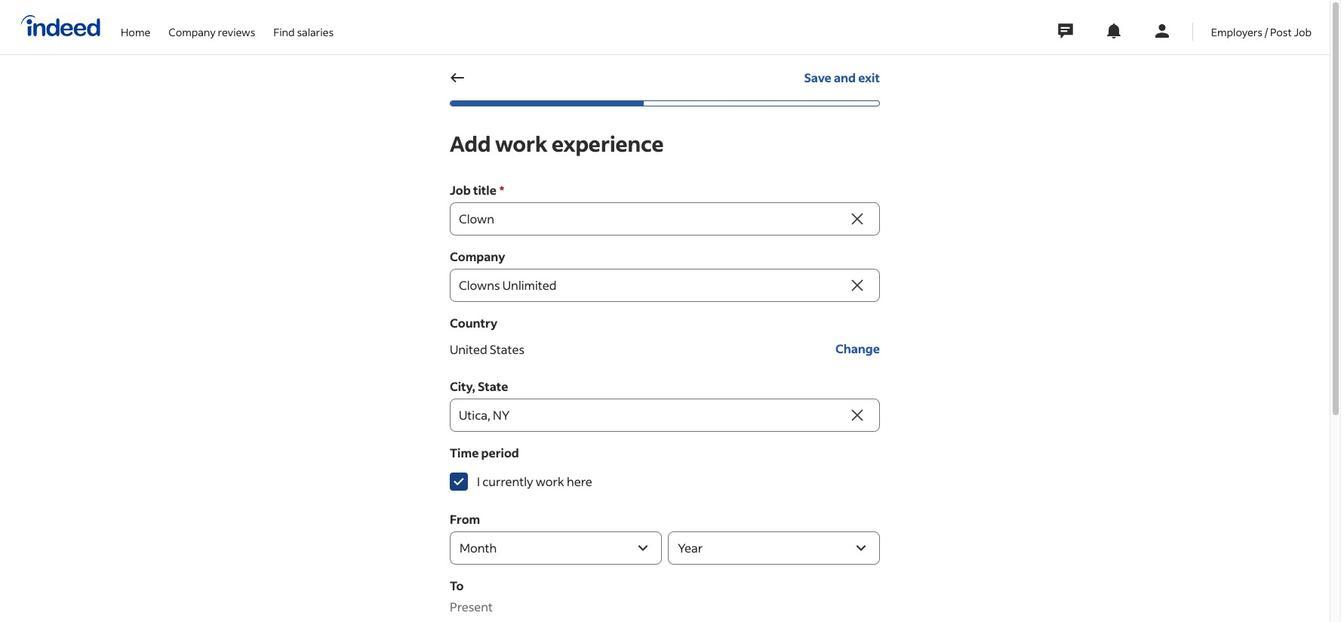 Task type: vqa. For each thing, say whether or not it's contained in the screenshot.
City, State field
yes



Task type: locate. For each thing, give the bounding box(es) containing it.
employers / post job link
[[1212, 0, 1312, 51]]

None field
[[450, 202, 847, 236]]

company left reviews
[[169, 25, 216, 39]]

1 vertical spatial job
[[450, 182, 471, 198]]

reviews
[[218, 25, 256, 39]]

find salaries link
[[274, 0, 334, 51]]

0 vertical spatial job
[[1295, 25, 1312, 39]]

work left the here at the bottom left of page
[[536, 473, 565, 489]]

*
[[500, 182, 505, 198]]

company inside the add work experience element
[[450, 248, 506, 264]]

job right post
[[1295, 25, 1312, 39]]

job left title
[[450, 182, 471, 198]]

i
[[477, 473, 480, 489]]

country
[[450, 315, 498, 331]]

states
[[490, 341, 525, 357]]

0 horizontal spatial job
[[450, 182, 471, 198]]

to present
[[450, 578, 493, 615]]

0 vertical spatial company
[[169, 25, 216, 39]]

period
[[481, 445, 519, 461]]

1 horizontal spatial company
[[450, 248, 506, 264]]

currently
[[483, 473, 534, 489]]

work
[[495, 130, 548, 157], [536, 473, 565, 489]]

add work experience
[[450, 130, 664, 157]]

1 vertical spatial company
[[450, 248, 506, 264]]

job inside the add work experience element
[[450, 182, 471, 198]]

state
[[478, 378, 509, 394]]

job inside employers / post job link
[[1295, 25, 1312, 39]]

company inside company reviews link
[[169, 25, 216, 39]]

change button
[[836, 332, 881, 365]]

company
[[169, 25, 216, 39], [450, 248, 506, 264]]

company for company
[[450, 248, 506, 264]]

experience
[[552, 130, 664, 157]]

0 horizontal spatial company
[[169, 25, 216, 39]]

time period
[[450, 445, 519, 461]]

company down the job title *
[[450, 248, 506, 264]]

job
[[1295, 25, 1312, 39], [450, 182, 471, 198]]

job title *
[[450, 182, 505, 198]]

progress progress bar
[[450, 100, 881, 106]]

/
[[1266, 25, 1269, 39]]

here
[[567, 473, 593, 489]]

city, state
[[450, 378, 509, 394]]

1 horizontal spatial job
[[1295, 25, 1312, 39]]

work down progress image at left top
[[495, 130, 548, 157]]

home
[[121, 25, 150, 39]]

find salaries
[[274, 25, 334, 39]]

City, State field
[[450, 399, 847, 432]]

united
[[450, 341, 488, 357]]

united states
[[450, 341, 525, 357]]

company reviews link
[[169, 0, 256, 51]]

add
[[450, 130, 491, 157]]



Task type: describe. For each thing, give the bounding box(es) containing it.
I currently work here checkbox
[[450, 473, 468, 491]]

change
[[836, 341, 881, 356]]

save and exit link
[[805, 61, 881, 94]]

find
[[274, 25, 295, 39]]

exit
[[859, 69, 881, 85]]

save
[[805, 69, 832, 85]]

add work experience element
[[450, 130, 893, 622]]

company reviews
[[169, 25, 256, 39]]

salaries
[[297, 25, 334, 39]]

employers / post job
[[1212, 25, 1312, 39]]

i currently work here
[[477, 473, 593, 489]]

company for company reviews
[[169, 25, 216, 39]]

from
[[450, 511, 480, 527]]

city,
[[450, 378, 476, 394]]

present
[[450, 599, 493, 615]]

home link
[[121, 0, 150, 51]]

Company field
[[450, 269, 847, 302]]

time
[[450, 445, 479, 461]]

save and exit
[[805, 69, 881, 85]]

employers
[[1212, 25, 1263, 39]]

to
[[450, 578, 464, 594]]

post
[[1271, 25, 1293, 39]]

0 vertical spatial work
[[495, 130, 548, 157]]

1 vertical spatial work
[[536, 473, 565, 489]]

title
[[473, 182, 497, 198]]

progress image
[[451, 101, 644, 106]]

and
[[834, 69, 856, 85]]



